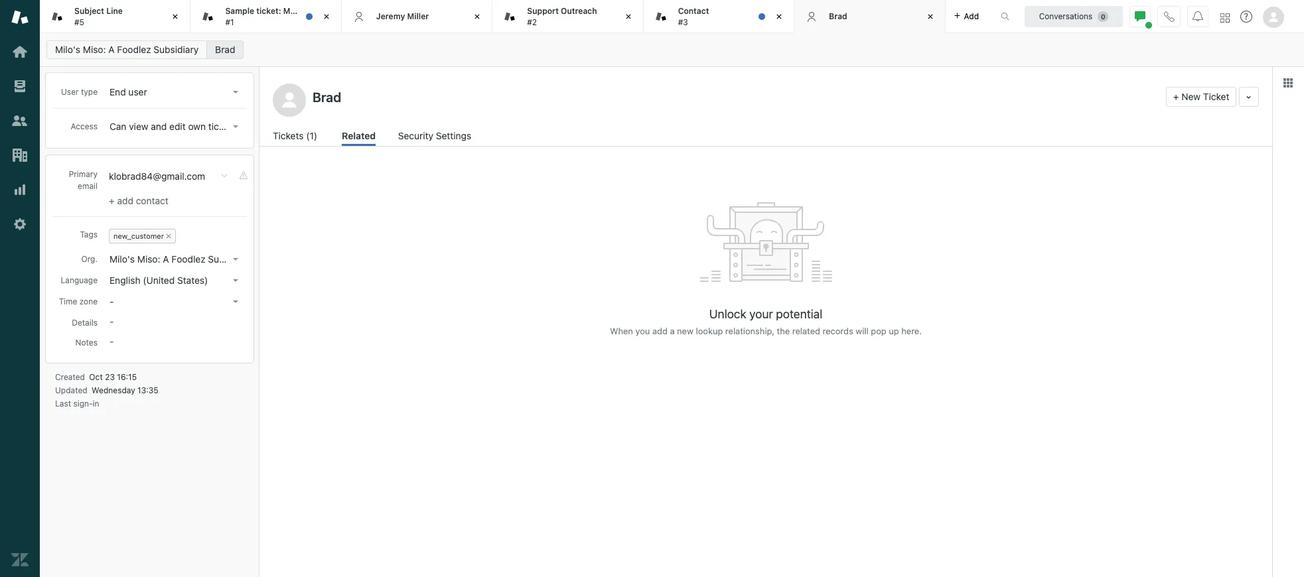 Task type: describe. For each thing, give the bounding box(es) containing it.
#1
[[225, 17, 234, 27]]

- button
[[106, 293, 244, 311]]

add inside popup button
[[964, 11, 979, 21]]

tabs tab list
[[40, 0, 987, 33]]

+ for + add contact
[[109, 195, 115, 206]]

+ for + new ticket
[[1173, 91, 1179, 102]]

23
[[105, 372, 115, 382]]

new_customer link
[[114, 232, 164, 240]]

views image
[[11, 78, 29, 95]]

a inside "milo's miso: a foodlez subsidiary" button
[[163, 254, 169, 265]]

tab containing contact
[[644, 0, 795, 33]]

milo's miso: a foodlez subsidiary inside milo's miso: a foodlez subsidiary link
[[55, 44, 199, 55]]

created
[[55, 372, 85, 382]]

tickets (1)
[[273, 130, 317, 141]]

subsidiary inside milo's miso: a foodlez subsidiary link
[[154, 44, 199, 55]]

security
[[398, 130, 433, 141]]

miso: inside "milo's miso: a foodlez subsidiary" button
[[137, 254, 160, 265]]

related link
[[342, 129, 376, 146]]

tickets
[[273, 130, 304, 141]]

klobrad84@gmail.com
[[109, 171, 205, 182]]

#5
[[74, 17, 84, 27]]

outreach
[[561, 6, 597, 16]]

milo's inside button
[[110, 254, 135, 265]]

support
[[527, 6, 559, 16]]

16:15
[[117, 372, 137, 382]]

add inside unlock your potential when you add a new lookup relationship, the related records will pop up here.
[[652, 326, 668, 337]]

unlock
[[709, 307, 747, 321]]

jeremy
[[376, 11, 405, 21]]

edit
[[169, 121, 186, 132]]

contact #3
[[678, 6, 709, 27]]

2 close image from the left
[[320, 10, 333, 23]]

new_customer menu
[[106, 226, 243, 246]]

when
[[610, 326, 633, 337]]

pop
[[871, 326, 887, 337]]

foodlez inside button
[[172, 254, 206, 265]]

milo's miso: a foodlez subsidiary button
[[106, 250, 253, 269]]

states)
[[177, 275, 208, 286]]

a
[[670, 326, 675, 337]]

subsidiary inside "milo's miso: a foodlez subsidiary" button
[[208, 254, 253, 265]]

view
[[129, 121, 148, 132]]

time
[[59, 297, 77, 307]]

add button
[[946, 0, 987, 33]]

zendesk image
[[11, 552, 29, 569]]

main element
[[0, 0, 40, 577]]

1 close image from the left
[[169, 10, 182, 23]]

language
[[61, 275, 98, 285]]

tab containing subject line
[[40, 0, 191, 33]]

details
[[72, 318, 98, 328]]

sample ticket: meet the ticket #1
[[225, 6, 342, 27]]

can view and edit own tickets only
[[110, 121, 257, 132]]

arrow down image for milo's miso: a foodlez subsidiary
[[233, 258, 238, 261]]

milo's miso: a foodlez subsidiary link
[[46, 40, 207, 59]]

settings
[[436, 130, 471, 141]]

unlock your potential when you add a new lookup relationship, the related records will pop up here.
[[610, 307, 922, 337]]

+ new ticket button
[[1166, 87, 1237, 107]]

tickets
[[208, 121, 237, 132]]

user type
[[61, 87, 98, 97]]

primary email
[[69, 169, 98, 191]]

will
[[856, 326, 869, 337]]

records
[[823, 326, 853, 337]]

new
[[1182, 91, 1201, 102]]

up
[[889, 326, 899, 337]]

your
[[750, 307, 773, 321]]

created oct 23 16:15 updated wednesday 13:35 last sign-in
[[55, 372, 158, 409]]

arrow down image inside - button
[[233, 301, 238, 303]]

time zone
[[59, 297, 98, 307]]

related
[[792, 326, 820, 337]]

close image
[[773, 10, 786, 23]]

notes
[[75, 338, 98, 348]]

updated
[[55, 386, 87, 396]]

end user button
[[106, 83, 244, 102]]

related
[[342, 130, 376, 141]]

subject line #5
[[74, 6, 123, 27]]

user
[[128, 86, 147, 98]]

you
[[636, 326, 650, 337]]

foodlez inside "secondary" element
[[117, 44, 151, 55]]

get started image
[[11, 43, 29, 60]]

close image inside brad tab
[[924, 10, 937, 23]]

new
[[677, 326, 694, 337]]

potential
[[776, 307, 823, 321]]

button displays agent's chat status as online. image
[[1135, 11, 1146, 22]]

(1)
[[306, 130, 317, 141]]



Task type: vqa. For each thing, say whether or not it's contained in the screenshot.
Unlock
yes



Task type: locate. For each thing, give the bounding box(es) containing it.
tab containing sample ticket: meet the ticket
[[191, 0, 342, 33]]

4 tab from the left
[[644, 0, 795, 33]]

line
[[106, 6, 123, 16]]

arrow down image up english (united states) 'button'
[[233, 258, 238, 261]]

brad right close icon
[[829, 11, 847, 21]]

arrow down image right states)
[[233, 279, 238, 282]]

only
[[239, 121, 257, 132]]

type
[[81, 87, 98, 97]]

brad link
[[207, 40, 244, 59]]

milo's inside "secondary" element
[[55, 44, 80, 55]]

tab
[[40, 0, 191, 33], [191, 0, 342, 33], [493, 0, 644, 33], [644, 0, 795, 33]]

1 arrow down image from the top
[[233, 258, 238, 261]]

arrow down image for english (united states)
[[233, 279, 238, 282]]

close image inside jeremy miller tab
[[471, 10, 484, 23]]

milo's down #5
[[55, 44, 80, 55]]

1 horizontal spatial subsidiary
[[208, 254, 253, 265]]

arrow down image down english (united states) 'button'
[[233, 301, 238, 303]]

1 vertical spatial the
[[777, 326, 790, 337]]

english (united states) button
[[106, 271, 244, 290]]

org.
[[81, 254, 98, 264]]

brad
[[829, 11, 847, 21], [215, 44, 235, 55]]

arrow down image
[[233, 258, 238, 261], [233, 279, 238, 282]]

foodlez up states)
[[172, 254, 206, 265]]

milo's miso: a foodlez subsidiary down line
[[55, 44, 199, 55]]

0 horizontal spatial the
[[305, 6, 318, 16]]

milo's up english
[[110, 254, 135, 265]]

3 close image from the left
[[471, 10, 484, 23]]

+
[[1173, 91, 1179, 102], [109, 195, 115, 206]]

0 vertical spatial add
[[964, 11, 979, 21]]

access
[[71, 121, 98, 131]]

zone
[[79, 297, 98, 307]]

foodlez up "user"
[[117, 44, 151, 55]]

can view and edit own tickets only button
[[106, 117, 257, 136]]

conversations
[[1039, 11, 1093, 21]]

1 vertical spatial add
[[117, 195, 133, 206]]

and
[[151, 121, 167, 132]]

admin image
[[11, 216, 29, 233]]

primary
[[69, 169, 98, 179]]

in
[[93, 399, 99, 409]]

0 horizontal spatial brad
[[215, 44, 235, 55]]

1 horizontal spatial a
[[163, 254, 169, 265]]

the left related
[[777, 326, 790, 337]]

ticket
[[1203, 91, 1230, 102]]

1 horizontal spatial miso:
[[137, 254, 160, 265]]

apps image
[[1283, 78, 1294, 88]]

end user
[[110, 86, 147, 98]]

1 vertical spatial a
[[163, 254, 169, 265]]

ticket:
[[256, 6, 281, 16]]

organizations image
[[11, 147, 29, 164]]

1 tab from the left
[[40, 0, 191, 33]]

close image right outreach
[[622, 10, 635, 23]]

1 vertical spatial +
[[109, 195, 115, 206]]

arrow down image
[[233, 91, 238, 94], [233, 125, 238, 128], [233, 301, 238, 303]]

0 vertical spatial a
[[108, 44, 115, 55]]

0 horizontal spatial subsidiary
[[154, 44, 199, 55]]

-
[[110, 296, 114, 307]]

can
[[110, 121, 126, 132]]

notifications image
[[1193, 11, 1203, 22]]

+ left contact
[[109, 195, 115, 206]]

ticket
[[320, 6, 342, 16]]

arrow down image inside english (united states) 'button'
[[233, 279, 238, 282]]

subsidiary up end user button
[[154, 44, 199, 55]]

arrow down image inside can view and edit own tickets only button
[[233, 125, 238, 128]]

close image left add popup button on the right top of page
[[924, 10, 937, 23]]

0 horizontal spatial a
[[108, 44, 115, 55]]

2 horizontal spatial add
[[964, 11, 979, 21]]

0 vertical spatial foodlez
[[117, 44, 151, 55]]

conversations button
[[1025, 6, 1123, 27]]

security settings link
[[398, 129, 475, 146]]

1 horizontal spatial add
[[652, 326, 668, 337]]

0 horizontal spatial miso:
[[83, 44, 106, 55]]

own
[[188, 121, 206, 132]]

0 vertical spatial the
[[305, 6, 318, 16]]

#3
[[678, 17, 688, 27]]

1 vertical spatial milo's
[[110, 254, 135, 265]]

1 vertical spatial miso:
[[137, 254, 160, 265]]

1 arrow down image from the top
[[233, 91, 238, 94]]

add
[[964, 11, 979, 21], [117, 195, 133, 206], [652, 326, 668, 337]]

tickets (1) link
[[273, 129, 320, 146]]

0 vertical spatial arrow down image
[[233, 91, 238, 94]]

close image left #1
[[169, 10, 182, 23]]

0 horizontal spatial foodlez
[[117, 44, 151, 55]]

arrow down image for user
[[233, 91, 238, 94]]

subject
[[74, 6, 104, 16]]

the inside unlock your potential when you add a new lookup relationship, the related records will pop up here.
[[777, 326, 790, 337]]

miso: down #5
[[83, 44, 106, 55]]

contact
[[678, 6, 709, 16]]

arrow down image for view
[[233, 125, 238, 128]]

0 horizontal spatial add
[[117, 195, 133, 206]]

(united
[[143, 275, 175, 286]]

relationship,
[[725, 326, 775, 337]]

13:35
[[137, 386, 158, 396]]

5 close image from the left
[[924, 10, 937, 23]]

+ add contact
[[109, 195, 168, 206]]

the inside the 'sample ticket: meet the ticket #1'
[[305, 6, 318, 16]]

3 tab from the left
[[493, 0, 644, 33]]

2 arrow down image from the top
[[233, 279, 238, 282]]

4 close image from the left
[[622, 10, 635, 23]]

2 vertical spatial add
[[652, 326, 668, 337]]

reporting image
[[11, 181, 29, 198]]

1 horizontal spatial brad
[[829, 11, 847, 21]]

1 vertical spatial brad
[[215, 44, 235, 55]]

1 vertical spatial foodlez
[[172, 254, 206, 265]]

+ left new
[[1173, 91, 1179, 102]]

#2
[[527, 17, 537, 27]]

wednesday
[[92, 386, 135, 396]]

the right "meet"
[[305, 6, 318, 16]]

get help image
[[1241, 11, 1253, 23]]

sample
[[225, 6, 254, 16]]

3 arrow down image from the top
[[233, 301, 238, 303]]

close image
[[169, 10, 182, 23], [320, 10, 333, 23], [471, 10, 484, 23], [622, 10, 635, 23], [924, 10, 937, 23]]

jeremy miller tab
[[342, 0, 493, 33]]

support outreach #2
[[527, 6, 597, 27]]

lookup
[[696, 326, 723, 337]]

meet
[[283, 6, 303, 16]]

miso: up english (united states)
[[137, 254, 160, 265]]

close image right "meet"
[[320, 10, 333, 23]]

brad down #1
[[215, 44, 235, 55]]

0 vertical spatial milo's miso: a foodlez subsidiary
[[55, 44, 199, 55]]

subsidiary up english (united states) 'button'
[[208, 254, 253, 265]]

1 vertical spatial subsidiary
[[208, 254, 253, 265]]

english
[[110, 275, 140, 286]]

a up the (united
[[163, 254, 169, 265]]

here.
[[902, 326, 922, 337]]

0 vertical spatial subsidiary
[[154, 44, 199, 55]]

secondary element
[[40, 37, 1304, 63]]

0 vertical spatial brad
[[829, 11, 847, 21]]

milo's miso: a foodlez subsidiary inside "milo's miso: a foodlez subsidiary" button
[[110, 254, 253, 265]]

a inside milo's miso: a foodlez subsidiary link
[[108, 44, 115, 55]]

1 vertical spatial arrow down image
[[233, 279, 238, 282]]

+ new ticket
[[1173, 91, 1230, 102]]

zendesk products image
[[1221, 13, 1230, 22]]

foodlez
[[117, 44, 151, 55], [172, 254, 206, 265]]

end
[[110, 86, 126, 98]]

1 vertical spatial arrow down image
[[233, 125, 238, 128]]

tags
[[80, 230, 98, 240]]

zendesk support image
[[11, 9, 29, 26]]

email
[[78, 181, 98, 191]]

brad inside "secondary" element
[[215, 44, 235, 55]]

2 tab from the left
[[191, 0, 342, 33]]

arrow down image inside end user button
[[233, 91, 238, 94]]

brad tab
[[795, 0, 946, 33]]

1 vertical spatial milo's miso: a foodlez subsidiary
[[110, 254, 253, 265]]

customers image
[[11, 112, 29, 129]]

miso: inside milo's miso: a foodlez subsidiary link
[[83, 44, 106, 55]]

arrow down image inside "milo's miso: a foodlez subsidiary" button
[[233, 258, 238, 261]]

+ inside button
[[1173, 91, 1179, 102]]

arrow down image left only
[[233, 125, 238, 128]]

new_customer
[[114, 232, 164, 240]]

2 vertical spatial arrow down image
[[233, 301, 238, 303]]

security settings
[[398, 130, 471, 141]]

a down subject line #5 at the left
[[108, 44, 115, 55]]

1 horizontal spatial the
[[777, 326, 790, 337]]

1 horizontal spatial foodlez
[[172, 254, 206, 265]]

0 vertical spatial +
[[1173, 91, 1179, 102]]

0 vertical spatial milo's
[[55, 44, 80, 55]]

subsidiary
[[154, 44, 199, 55], [208, 254, 253, 265]]

jeremy miller
[[376, 11, 429, 21]]

None field
[[106, 246, 115, 261]]

sign-
[[73, 399, 93, 409]]

milo's miso: a foodlez subsidiary
[[55, 44, 199, 55], [110, 254, 253, 265]]

tab containing support outreach
[[493, 0, 644, 33]]

oct
[[89, 372, 103, 382]]

user
[[61, 87, 79, 97]]

brad inside tab
[[829, 11, 847, 21]]

close image left #2
[[471, 10, 484, 23]]

0 horizontal spatial +
[[109, 195, 115, 206]]

2 arrow down image from the top
[[233, 125, 238, 128]]

milo's
[[55, 44, 80, 55], [110, 254, 135, 265]]

1 horizontal spatial milo's
[[110, 254, 135, 265]]

a
[[108, 44, 115, 55], [163, 254, 169, 265]]

0 vertical spatial miso:
[[83, 44, 106, 55]]

arrow down image up tickets
[[233, 91, 238, 94]]

None text field
[[309, 87, 1161, 107]]

last
[[55, 399, 71, 409]]

milo's miso: a foodlez subsidiary up english (united states) 'button'
[[110, 254, 253, 265]]

0 horizontal spatial milo's
[[55, 44, 80, 55]]

1 horizontal spatial +
[[1173, 91, 1179, 102]]

miller
[[407, 11, 429, 21]]

contact
[[136, 195, 168, 206]]

english (united states)
[[110, 275, 208, 286]]

0 vertical spatial arrow down image
[[233, 258, 238, 261]]



